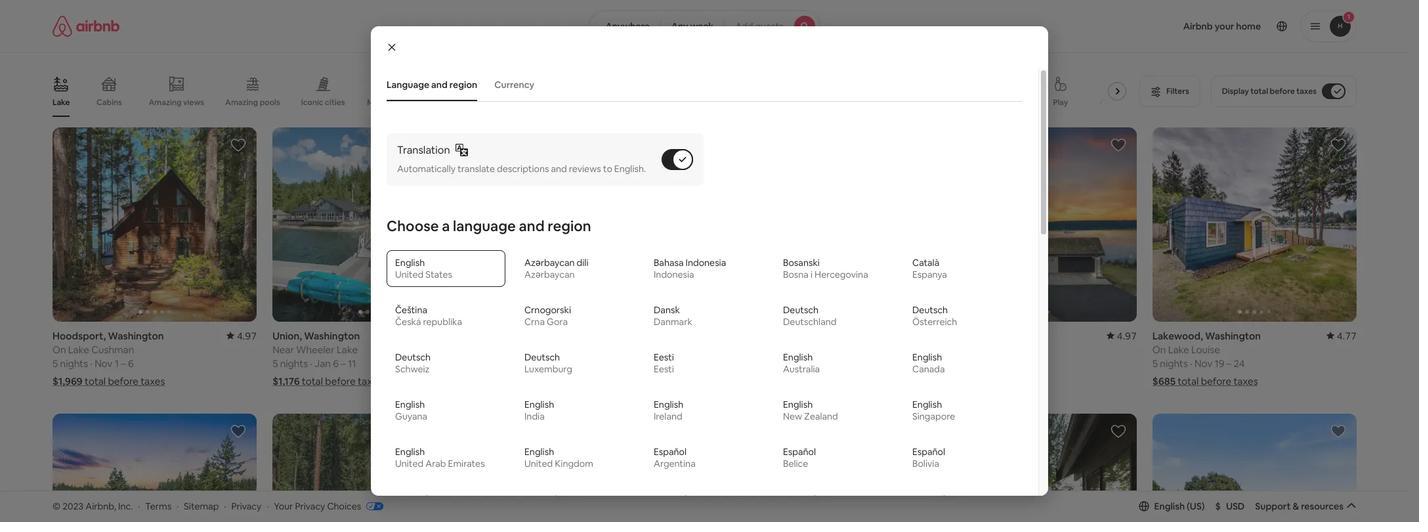 Task type: vqa. For each thing, say whether or not it's contained in the screenshot.
third the Washington from the right
yes



Task type: describe. For each thing, give the bounding box(es) containing it.
· inside hoodsport, washington on lake cushman 5 nights · nov 1 – 6 $1,969 total before taxes
[[90, 357, 93, 369]]

· inside lakewood, washington on lake louise 5 nights · nov 19 – 24 $685 total before taxes
[[1191, 357, 1193, 369]]

deutsch schweiz
[[395, 351, 431, 375]]

deutsch luxemburg
[[525, 351, 573, 375]]

group containing amazing views
[[53, 66, 1146, 117]]

nights for $1,969
[[60, 357, 88, 369]]

total right $1,307
[[964, 375, 985, 387]]

language
[[453, 217, 516, 235]]

on inside the on summit lake 5 nights · nov 1 – 6 total before taxes
[[493, 343, 506, 356]]

nov 26 – dec 1
[[975, 357, 1040, 369]]

1 azərbaycan from the top
[[525, 257, 575, 269]]

· left your on the left of page
[[267, 500, 269, 512]]

add to wishlist: hoodsport, washington image
[[231, 137, 246, 153]]

english united arab emirates
[[395, 446, 485, 470]]

choose a language and region
[[387, 217, 591, 235]]

english india
[[525, 399, 554, 422]]

ireland
[[654, 411, 683, 422]]

english new zealand
[[783, 399, 838, 422]]

inc.
[[118, 500, 133, 512]]

to
[[603, 163, 613, 175]]

nights inside the on summit lake 5 nights · nov 1 – 6 total before taxes
[[500, 357, 528, 369]]

bolivia
[[913, 458, 940, 470]]

english ireland
[[654, 399, 684, 422]]

indonesia right bahasa
[[686, 257, 726, 269]]

deutschland
[[783, 316, 837, 328]]

none search field containing anywhere
[[589, 11, 821, 42]]

terms · sitemap · privacy
[[145, 500, 262, 512]]

$1,176
[[273, 375, 300, 387]]

off-
[[976, 97, 991, 108]]

language and region button
[[380, 72, 484, 97]]

english for india
[[525, 399, 554, 411]]

– inside hoodsport, washington on lake cushman 5 nights · nov 1 – 6 $1,969 total before taxes
[[121, 357, 126, 369]]

· inside 'union, washington near wheeler lake 5 nights · jan 6 – 11 $1,176 total before taxes'
[[310, 357, 313, 369]]

indonesia up dansk
[[654, 269, 694, 281]]

and for automatically translate descriptions and reviews to english.
[[551, 163, 567, 175]]

(us)
[[1187, 500, 1205, 512]]

taxes inside 'union, washington near wheeler lake 5 nights · jan 6 – 11 $1,176 total before taxes'
[[358, 375, 382, 387]]

on summit lake 5 nights · nov 1 – 6 total before taxes
[[493, 343, 605, 387]]

tiny homes
[[740, 97, 782, 108]]

total before taxes button
[[493, 375, 605, 387]]

before down 26
[[988, 375, 1018, 387]]

lake inside 'union, washington near wheeler lake 5 nights · jan 6 – 11 $1,176 total before taxes'
[[337, 343, 358, 356]]

display
[[1222, 86, 1249, 97]]

13 miles away
[[933, 343, 993, 356]]

$
[[1216, 500, 1221, 512]]

add
[[736, 20, 753, 32]]

english singapore
[[913, 399, 956, 422]]

amazing pools
[[225, 97, 280, 108]]

washington for lake
[[304, 329, 360, 342]]

australia
[[783, 363, 820, 375]]

total inside nov 5 – 10 total before taxes
[[744, 375, 765, 387]]

guests
[[755, 20, 784, 32]]

26
[[995, 357, 1006, 369]]

currency button
[[488, 72, 541, 97]]

canada
[[913, 363, 945, 375]]

reviews
[[569, 163, 601, 175]]

design
[[613, 97, 639, 108]]

add to wishlist: poulsbo, washington image
[[1111, 137, 1127, 153]]

dansk danmark
[[654, 304, 693, 328]]

– inside lakewood, washington on lake louise 5 nights · nov 19 – 24 $685 total before taxes
[[1227, 357, 1232, 369]]

united for english united arab emirates
[[395, 458, 424, 470]]

5 5 from the left
[[933, 357, 938, 369]]

– inside the on summit lake 5 nights · nov 1 – 6 total before taxes
[[561, 357, 566, 369]]

on for on lake cushman
[[53, 343, 66, 356]]

čeština
[[395, 304, 427, 316]]

union,
[[273, 329, 302, 342]]

4 nights from the left
[[940, 357, 968, 369]]

– inside nov 5 – 10 total before taxes
[[783, 357, 787, 369]]

language
[[387, 79, 429, 91]]

add to wishlist: olympia, washington image
[[671, 137, 687, 153]]

terms link
[[145, 500, 171, 512]]

add to wishlist: lakewood, washington image
[[1331, 137, 1347, 153]]

deutsch deutschland
[[783, 304, 837, 328]]

profile element
[[836, 0, 1357, 53]]

deutsch for schweiz
[[395, 351, 431, 363]]

castles
[[923, 97, 951, 108]]

taxes inside the on summit lake 5 nights · nov 1 – 6 total before taxes
[[581, 375, 605, 387]]

· left privacy link
[[224, 500, 226, 512]]

2 azərbaycan from the top
[[525, 269, 575, 281]]

and for choose a language and region
[[519, 217, 545, 235]]

singapore
[[913, 411, 956, 422]]

mansions
[[367, 97, 402, 108]]

2 español link from the left
[[516, 487, 635, 522]]

a
[[442, 217, 450, 235]]

· right inc.
[[138, 500, 140, 512]]

cabins
[[97, 97, 122, 108]]

english left (us)
[[1155, 500, 1185, 512]]

2023
[[63, 500, 84, 512]]

before inside lakewood, washington on lake louise 5 nights · nov 19 – 24 $685 total before taxes
[[1201, 375, 1232, 387]]

show map button
[[661, 432, 748, 464]]

english.
[[615, 163, 646, 175]]

your
[[274, 500, 293, 512]]

4.97 out of 5 average rating image for on lake cushman
[[226, 329, 257, 342]]

any week button
[[660, 11, 725, 42]]

region inside tab panel
[[548, 217, 591, 235]]

before inside 'union, washington near wheeler lake 5 nights · jan 6 – 11 $1,176 total before taxes'
[[325, 375, 356, 387]]

translate
[[458, 163, 495, 175]]

english for guyana
[[395, 399, 425, 411]]

24
[[1234, 357, 1245, 369]]

5 – from the left
[[1008, 357, 1013, 369]]

usd
[[1227, 500, 1245, 512]]

the-
[[991, 97, 1007, 108]]

washington for cushman
[[108, 329, 164, 342]]

$1,969
[[53, 375, 83, 387]]

support & resources button
[[1256, 500, 1357, 512]]

before inside hoodsport, washington on lake cushman 5 nights · nov 1 – 6 $1,969 total before taxes
[[108, 375, 138, 387]]

crnogorski
[[525, 304, 571, 316]]

©
[[53, 500, 60, 512]]

4 español link from the left
[[775, 487, 894, 522]]

automatically translate descriptions and reviews to english.
[[397, 163, 646, 175]]

español inside "español argentina"
[[654, 446, 687, 458]]

english for new zealand
[[783, 399, 813, 411]]

sitemap link
[[184, 500, 219, 512]]

español argentina
[[654, 446, 696, 470]]

belice
[[783, 458, 808, 470]]

english guyana
[[395, 399, 428, 422]]

2 privacy from the left
[[295, 500, 325, 512]]

summit
[[508, 343, 543, 356]]

display total before taxes
[[1222, 86, 1317, 97]]

translation
[[397, 143, 450, 157]]

1 eesti from the top
[[654, 351, 674, 363]]

lake left cabins
[[53, 97, 70, 108]]

before inside button
[[1270, 86, 1295, 97]]

languages dialog
[[371, 26, 1049, 522]]

a-
[[804, 97, 813, 108]]

1 privacy from the left
[[231, 500, 262, 512]]

add to wishlist: stanwood, washington image
[[231, 423, 246, 439]]

english for united kingdom
[[525, 446, 554, 458]]

5 inside the on summit lake 5 nights · nov 1 – 6 total before taxes
[[493, 357, 498, 369]]

espanya
[[913, 269, 947, 281]]

deutsch for österreich
[[913, 304, 948, 316]]

add to wishlist: union, washington image
[[451, 137, 466, 153]]

choices
[[327, 500, 361, 512]]

taxes inside nov 5 – 10 total before taxes
[[800, 375, 824, 387]]

countryside
[[1100, 97, 1146, 108]]

washington for louise
[[1206, 329, 1261, 342]]

hoodsport, washington on lake cushman 5 nights · nov 1 – 6 $1,969 total before taxes
[[53, 329, 165, 387]]

6 for on
[[568, 357, 574, 369]]

nights for $1,176
[[280, 357, 308, 369]]

5 inside lakewood, washington on lake louise 5 nights · nov 19 – 24 $685 total before taxes
[[1153, 357, 1158, 369]]

6 inside hoodsport, washington on lake cushman 5 nights · nov 1 – 6 $1,969 total before taxes
[[128, 357, 134, 369]]

descriptions
[[497, 163, 549, 175]]

1 español link from the left
[[387, 487, 506, 522]]

nov inside the on summit lake 5 nights · nov 1 – 6 total before taxes
[[535, 357, 553, 369]]

total inside 'union, washington near wheeler lake 5 nights · jan 6 – 11 $1,176 total before taxes'
[[302, 375, 323, 387]]

a-frames
[[804, 97, 839, 108]]



Task type: locate. For each thing, give the bounding box(es) containing it.
parks
[[698, 97, 719, 108]]

and inside button
[[431, 79, 448, 91]]

2 4.97 from the left
[[1117, 329, 1137, 342]]

deutsch österreich
[[913, 304, 957, 328]]

azərbaycan dili azərbaycan
[[525, 257, 589, 281]]

english down india
[[525, 446, 554, 458]]

4 nov from the left
[[975, 357, 993, 369]]

schweiz
[[395, 363, 430, 375]]

3 washington from the left
[[1206, 329, 1261, 342]]

5 inside nov 5 – 10 total before taxes
[[775, 357, 780, 369]]

total right $685
[[1178, 375, 1199, 387]]

anywhere button
[[589, 11, 661, 42]]

5 left deutsch luxemburg
[[493, 357, 498, 369]]

english inside "english united kingdom"
[[525, 446, 554, 458]]

nov up "total before taxes" button
[[535, 357, 553, 369]]

total inside the on summit lake 5 nights · nov 1 – 6 total before taxes
[[525, 375, 546, 387]]

cushman
[[91, 343, 134, 356]]

any
[[672, 20, 689, 32]]

nov down 'away'
[[975, 357, 993, 369]]

3 nov from the left
[[535, 357, 553, 369]]

jan
[[315, 357, 331, 369]]

1 horizontal spatial privacy
[[295, 500, 325, 512]]

your privacy choices link
[[274, 500, 384, 513]]

off-the-grid
[[976, 97, 1022, 108]]

on inside hoodsport, washington on lake cushman 5 nights · nov 1 – 6 $1,969 total before taxes
[[53, 343, 66, 356]]

bahasa indonesia indonesia
[[654, 257, 726, 281]]

· down 'summit'
[[530, 357, 533, 369]]

privacy left your on the left of page
[[231, 500, 262, 512]]

nights for $685
[[1161, 357, 1188, 369]]

español link down bolivia
[[904, 487, 1023, 522]]

2 6 from the left
[[333, 357, 339, 369]]

united inside english united arab emirates
[[395, 458, 424, 470]]

deutsch
[[783, 304, 819, 316], [913, 304, 948, 316], [395, 351, 431, 363], [525, 351, 560, 363]]

deutsch for luxemburg
[[525, 351, 560, 363]]

© 2023 airbnb, inc. ·
[[53, 500, 140, 512]]

0 horizontal spatial 4.97
[[237, 329, 257, 342]]

before down cushman
[[108, 375, 138, 387]]

2 1 from the left
[[555, 357, 559, 369]]

4.97 left lakewood,
[[1117, 329, 1137, 342]]

on inside lakewood, washington on lake louise 5 nights · nov 19 – 24 $685 total before taxes
[[1153, 343, 1166, 356]]

5 nights
[[933, 357, 968, 369]]

· left jan at the bottom of page
[[310, 357, 313, 369]]

– right 26
[[1008, 357, 1013, 369]]

choose a language and currency element
[[379, 68, 1031, 522]]

dec
[[1016, 357, 1034, 369]]

total up the 'english india'
[[525, 375, 546, 387]]

english down deutschland
[[783, 351, 813, 363]]

argentina
[[654, 458, 696, 470]]

english (us)
[[1155, 500, 1205, 512]]

1 6 from the left
[[128, 357, 134, 369]]

1 nights from the left
[[60, 357, 88, 369]]

2 nights from the left
[[280, 357, 308, 369]]

5 up $1,969
[[53, 357, 58, 369]]

tab list containing language and region
[[380, 68, 1023, 101]]

english down schweiz
[[395, 399, 425, 411]]

choose
[[387, 217, 439, 235]]

2 – from the left
[[783, 357, 787, 369]]

1 nov from the left
[[95, 357, 113, 369]]

6 5 from the left
[[1153, 357, 1158, 369]]

omg!
[[432, 97, 453, 108]]

2 horizontal spatial and
[[551, 163, 567, 175]]

states
[[426, 269, 452, 281]]

louise
[[1192, 343, 1221, 356]]

bosna
[[783, 269, 809, 281]]

español link down argentina
[[645, 487, 764, 522]]

english inside english australia
[[783, 351, 813, 363]]

4.97
[[237, 329, 257, 342], [1117, 329, 1137, 342]]

crnogorski crna gora
[[525, 304, 571, 328]]

6 up "total before taxes" button
[[568, 357, 574, 369]]

total left australia
[[744, 375, 765, 387]]

before up the 'english india'
[[548, 375, 579, 387]]

deutsch for deutschland
[[783, 304, 819, 316]]

5 español link from the left
[[904, 487, 1023, 522]]

4.97 for 13 miles away
[[1117, 329, 1137, 342]]

terms
[[145, 500, 171, 512]]

national
[[666, 97, 697, 108]]

english down "total before taxes" button
[[525, 399, 554, 411]]

0 horizontal spatial 4.97 out of 5 average rating image
[[226, 329, 257, 342]]

language and region tab panel
[[382, 118, 1028, 522]]

on down lakewood,
[[1153, 343, 1166, 356]]

3 español link from the left
[[645, 487, 764, 522]]

eesti eesti
[[654, 351, 674, 375]]

deutsch inside deutsch österreich
[[913, 304, 948, 316]]

i
[[811, 269, 813, 281]]

treehouses
[[544, 97, 587, 108]]

3 on from the left
[[1153, 343, 1166, 356]]

amazing for amazing pools
[[225, 97, 258, 108]]

1 up "total before taxes" button
[[555, 357, 559, 369]]

amazing left views
[[149, 97, 182, 108]]

· down 'louise'
[[1191, 357, 1193, 369]]

1 vertical spatial and
[[551, 163, 567, 175]]

washington up the wheeler
[[304, 329, 360, 342]]

add to wishlist: bremerton, washington image
[[1331, 423, 1347, 439]]

deutsch inside deutsch deutschland
[[783, 304, 819, 316]]

your privacy choices
[[274, 500, 361, 512]]

5 up $685
[[1153, 357, 1158, 369]]

– down cushman
[[121, 357, 126, 369]]

11
[[348, 357, 356, 369]]

united left the 'kingdom'
[[525, 458, 553, 470]]

3 5 from the left
[[273, 357, 278, 369]]

united for english united states
[[395, 269, 424, 281]]

united left states
[[395, 269, 424, 281]]

deutsch down espanya
[[913, 304, 948, 316]]

taxes inside hoodsport, washington on lake cushman 5 nights · nov 1 – 6 $1,969 total before taxes
[[141, 375, 165, 387]]

total inside hoodsport, washington on lake cushman 5 nights · nov 1 – 6 $1,969 total before taxes
[[85, 375, 106, 387]]

washington inside hoodsport, washington on lake cushman 5 nights · nov 1 – 6 $1,969 total before taxes
[[108, 329, 164, 342]]

1 inside hoodsport, washington on lake cushman 5 nights · nov 1 – 6 $1,969 total before taxes
[[115, 357, 119, 369]]

english canada
[[913, 351, 945, 375]]

español link down the belice
[[775, 487, 894, 522]]

3 6 from the left
[[568, 357, 574, 369]]

dansk
[[654, 304, 680, 316]]

None search field
[[589, 11, 821, 42]]

4.97 out of 5 average rating image left lakewood,
[[1107, 329, 1137, 342]]

english australia
[[783, 351, 820, 375]]

2 washington from the left
[[304, 329, 360, 342]]

1 horizontal spatial region
[[548, 217, 591, 235]]

washington inside 'union, washington near wheeler lake 5 nights · jan 6 – 11 $1,176 total before taxes'
[[304, 329, 360, 342]]

nights inside 'union, washington near wheeler lake 5 nights · jan 6 – 11 $1,176 total before taxes'
[[280, 357, 308, 369]]

– left 11 on the left of page
[[341, 357, 346, 369]]

nov inside nov 5 – 10 total before taxes
[[755, 357, 773, 369]]

10
[[790, 357, 800, 369]]

6 down cushman
[[128, 357, 134, 369]]

3 nights from the left
[[500, 357, 528, 369]]

privacy link
[[231, 500, 262, 512]]

6 for union,
[[333, 357, 339, 369]]

taxes inside button
[[1297, 86, 1317, 97]]

5 down near
[[273, 357, 278, 369]]

total
[[1251, 86, 1269, 97], [85, 375, 106, 387], [744, 375, 765, 387], [302, 375, 323, 387], [525, 375, 546, 387], [964, 375, 985, 387], [1178, 375, 1199, 387]]

1 horizontal spatial 6
[[333, 357, 339, 369]]

nights up $1,969
[[60, 357, 88, 369]]

0 horizontal spatial and
[[431, 79, 448, 91]]

– left 10 at the right of the page
[[783, 357, 787, 369]]

deutsch inside deutsch luxemburg
[[525, 351, 560, 363]]

0 horizontal spatial 6
[[128, 357, 134, 369]]

nov left 10 at the right of the page
[[755, 357, 773, 369]]

before
[[1270, 86, 1295, 97], [108, 375, 138, 387], [767, 375, 797, 387], [325, 375, 356, 387], [548, 375, 579, 387], [988, 375, 1018, 387], [1201, 375, 1232, 387]]

before inside nov 5 – 10 total before taxes
[[767, 375, 797, 387]]

0 horizontal spatial region
[[450, 79, 478, 91]]

united left arab
[[395, 458, 424, 470]]

english inside english guyana
[[395, 399, 425, 411]]

4.97 for on lake cushman
[[237, 329, 257, 342]]

amazing views
[[149, 97, 204, 108]]

4.77 out of 5 average rating image
[[1327, 329, 1357, 342]]

2 horizontal spatial 6
[[568, 357, 574, 369]]

1 horizontal spatial 1
[[555, 357, 559, 369]]

luxemburg
[[525, 363, 573, 375]]

5 left 10 at the right of the page
[[775, 357, 780, 369]]

amazing for amazing views
[[149, 97, 182, 108]]

1 inside the on summit lake 5 nights · nov 1 – 6 total before taxes
[[555, 357, 559, 369]]

english inside english united states
[[395, 257, 425, 269]]

español bolivia
[[913, 446, 946, 470]]

region up the omg!
[[450, 79, 478, 91]]

before down 11 on the left of page
[[325, 375, 356, 387]]

1 1 from the left
[[115, 357, 119, 369]]

week
[[691, 20, 714, 32]]

eesti up english ireland
[[654, 363, 674, 375]]

english down nov 5 – 10 total before taxes in the bottom right of the page
[[783, 399, 813, 411]]

privacy right your on the left of page
[[295, 500, 325, 512]]

lake inside the on summit lake 5 nights · nov 1 – 6 total before taxes
[[545, 343, 566, 356]]

3 1 from the left
[[1036, 357, 1040, 369]]

1 down cushman
[[115, 357, 119, 369]]

and right language
[[519, 217, 545, 235]]

0 horizontal spatial 1
[[115, 357, 119, 369]]

before inside the on summit lake 5 nights · nov 1 – 6 total before taxes
[[548, 375, 579, 387]]

1 horizontal spatial and
[[519, 217, 545, 235]]

– inside 'union, washington near wheeler lake 5 nights · jan 6 – 11 $1,176 total before taxes'
[[341, 357, 346, 369]]

– right 19
[[1227, 357, 1232, 369]]

nov inside lakewood, washington on lake louise 5 nights · nov 19 – 24 $685 total before taxes
[[1195, 357, 1213, 369]]

support & resources
[[1256, 500, 1344, 512]]

support
[[1256, 500, 1291, 512]]

deutsch down "česká"
[[395, 351, 431, 363]]

tab list inside choose a language and currency element
[[380, 68, 1023, 101]]

deutsch down the bosna
[[783, 304, 819, 316]]

1 right 'dec'
[[1036, 357, 1040, 369]]

1 horizontal spatial amazing
[[225, 97, 258, 108]]

0 horizontal spatial washington
[[108, 329, 164, 342]]

taxes
[[1297, 86, 1317, 97], [141, 375, 165, 387], [800, 375, 824, 387], [358, 375, 382, 387], [581, 375, 605, 387], [1020, 375, 1045, 387], [1234, 375, 1259, 387]]

nights down near
[[280, 357, 308, 369]]

united for english united kingdom
[[525, 458, 553, 470]]

1 4.97 out of 5 average rating image from the left
[[226, 329, 257, 342]]

lake down hoodsport,
[[68, 343, 89, 356]]

total right $1,969
[[85, 375, 106, 387]]

english for united arab emirates
[[395, 446, 425, 458]]

on
[[53, 343, 66, 356], [493, 343, 506, 356], [1153, 343, 1166, 356]]

union, washington near wheeler lake 5 nights · jan 6 – 11 $1,176 total before taxes
[[273, 329, 382, 387]]

washington inside lakewood, washington on lake louise 5 nights · nov 19 – 24 $685 total before taxes
[[1206, 329, 1261, 342]]

deutsch up "total before taxes" button
[[525, 351, 560, 363]]

· inside the on summit lake 5 nights · nov 1 – 6 total before taxes
[[530, 357, 533, 369]]

sitemap
[[184, 500, 219, 512]]

6 right jan at the bottom of page
[[333, 357, 339, 369]]

1 – from the left
[[121, 357, 126, 369]]

tiny
[[740, 97, 755, 108]]

0 vertical spatial and
[[431, 79, 448, 91]]

crna
[[525, 316, 545, 328]]

català espanya
[[913, 257, 947, 281]]

5 inside 'union, washington near wheeler lake 5 nights · jan 6 – 11 $1,176 total before taxes'
[[273, 357, 278, 369]]

english down $1,307
[[913, 399, 942, 411]]

india
[[525, 411, 545, 422]]

united inside english united states
[[395, 269, 424, 281]]

lake inside hoodsport, washington on lake cushman 5 nights · nov 1 – 6 $1,969 total before taxes
[[68, 343, 89, 356]]

english left arab
[[395, 446, 425, 458]]

4.97 out of 5 average rating image
[[226, 329, 257, 342], [1107, 329, 1137, 342]]

airbnb,
[[86, 500, 116, 512]]

nights down 'summit'
[[500, 357, 528, 369]]

6 – from the left
[[1227, 357, 1232, 369]]

eesti
[[654, 351, 674, 363], [654, 363, 674, 375]]

5 down 13
[[933, 357, 938, 369]]

total right display
[[1251, 86, 1269, 97]]

nights up $685
[[1161, 357, 1188, 369]]

english left miles
[[913, 351, 942, 363]]

5 nights from the left
[[1161, 357, 1188, 369]]

2 nov from the left
[[755, 357, 773, 369]]

5 inside hoodsport, washington on lake cushman 5 nights · nov 1 – 6 $1,969 total before taxes
[[53, 357, 58, 369]]

and
[[431, 79, 448, 91], [551, 163, 567, 175], [519, 217, 545, 235]]

3 – from the left
[[341, 357, 346, 369]]

english inside english canada
[[913, 351, 942, 363]]

nov down cushman
[[95, 357, 113, 369]]

on down hoodsport,
[[53, 343, 66, 356]]

4.97 out of 5 average rating image left union,
[[226, 329, 257, 342]]

nov down 'louise'
[[1195, 357, 1213, 369]]

tab list
[[380, 68, 1023, 101]]

national parks
[[666, 97, 719, 108]]

· right terms
[[177, 500, 179, 512]]

wheeler
[[296, 343, 335, 356]]

guyana
[[395, 411, 428, 422]]

2 horizontal spatial washington
[[1206, 329, 1261, 342]]

1 vertical spatial region
[[548, 217, 591, 235]]

0 horizontal spatial on
[[53, 343, 66, 356]]

english for singapore
[[913, 399, 942, 411]]

washington up cushman
[[108, 329, 164, 342]]

add to wishlist: tahuya, washington image
[[1111, 423, 1127, 439]]

nov inside hoodsport, washington on lake cushman 5 nights · nov 1 – 6 $1,969 total before taxes
[[95, 357, 113, 369]]

2 vertical spatial and
[[519, 217, 545, 235]]

washington up 24
[[1206, 329, 1261, 342]]

english down eesti eesti
[[654, 399, 684, 411]]

eesti down 'danmark'
[[654, 351, 674, 363]]

new
[[783, 411, 803, 422]]

grid
[[1007, 97, 1022, 108]]

4 – from the left
[[561, 357, 566, 369]]

before down 10 at the right of the page
[[767, 375, 797, 387]]

1 washington from the left
[[108, 329, 164, 342]]

dili
[[577, 257, 589, 269]]

nights down miles
[[940, 357, 968, 369]]

group
[[53, 66, 1146, 117], [53, 127, 257, 321], [273, 127, 477, 321], [493, 127, 697, 321], [713, 127, 917, 321], [933, 127, 1137, 321], [1153, 127, 1357, 321], [53, 413, 257, 522], [273, 413, 477, 522], [493, 413, 697, 522], [713, 413, 917, 522], [933, 413, 1137, 522], [1153, 413, 1357, 522]]

region inside button
[[450, 79, 478, 91]]

– up "total before taxes" button
[[561, 357, 566, 369]]

english inside english singapore
[[913, 399, 942, 411]]

4.97 left union,
[[237, 329, 257, 342]]

english inside english new zealand
[[783, 399, 813, 411]]

2 5 from the left
[[775, 357, 780, 369]]

before down 19
[[1201, 375, 1232, 387]]

region
[[450, 79, 478, 91], [548, 217, 591, 235]]

česká
[[395, 316, 421, 328]]

total inside display total before taxes button
[[1251, 86, 1269, 97]]

lake up 11 on the left of page
[[337, 343, 358, 356]]

miles
[[945, 343, 968, 356]]

lake up luxemburg
[[545, 343, 566, 356]]

total down jan at the bottom of page
[[302, 375, 323, 387]]

cities
[[325, 97, 345, 108]]

map
[[700, 442, 719, 454]]

region up dili on the left of the page
[[548, 217, 591, 235]]

1 4.97 from the left
[[237, 329, 257, 342]]

bosanski
[[783, 257, 820, 269]]

5 nov from the left
[[1195, 357, 1213, 369]]

english for australia
[[783, 351, 813, 363]]

nights inside hoodsport, washington on lake cushman 5 nights · nov 1 – 6 $1,969 total before taxes
[[60, 357, 88, 369]]

english inside english united arab emirates
[[395, 446, 425, 458]]

nights inside lakewood, washington on lake louise 5 nights · nov 19 – 24 $685 total before taxes
[[1161, 357, 1188, 369]]

1 horizontal spatial 4.97
[[1117, 329, 1137, 342]]

hoodsport,
[[53, 329, 106, 342]]

2 horizontal spatial on
[[1153, 343, 1166, 356]]

español belice
[[783, 446, 816, 470]]

1 5 from the left
[[53, 357, 58, 369]]

6 inside the on summit lake 5 nights · nov 1 – 6 total before taxes
[[568, 357, 574, 369]]

2 eesti from the top
[[654, 363, 674, 375]]

español link down arab
[[387, 487, 506, 522]]

1 horizontal spatial washington
[[304, 329, 360, 342]]

español link down the 'kingdom'
[[516, 487, 635, 522]]

and left reviews
[[551, 163, 567, 175]]

lake down lakewood,
[[1169, 343, 1190, 356]]

english for canada
[[913, 351, 942, 363]]

4.97 out of 5 average rating image for 13 miles away
[[1107, 329, 1137, 342]]

united inside "english united kingdom"
[[525, 458, 553, 470]]

total inside lakewood, washington on lake louise 5 nights · nov 19 – 24 $685 total before taxes
[[1178, 375, 1199, 387]]

1 on from the left
[[53, 343, 66, 356]]

0 horizontal spatial amazing
[[149, 97, 182, 108]]

taxes inside lakewood, washington on lake louise 5 nights · nov 19 – 24 $685 total before taxes
[[1234, 375, 1259, 387]]

amazing left pools
[[225, 97, 258, 108]]

anywhere
[[606, 20, 650, 32]]

english for united states
[[395, 257, 425, 269]]

iconic cities
[[301, 97, 345, 108]]

4 5 from the left
[[493, 357, 498, 369]]

6 inside 'union, washington near wheeler lake 5 nights · jan 6 – 11 $1,176 total before taxes'
[[333, 357, 339, 369]]

english for ireland
[[654, 399, 684, 411]]

2 horizontal spatial 1
[[1036, 357, 1040, 369]]

before right display
[[1270, 86, 1295, 97]]

čeština česká republika
[[395, 304, 462, 328]]

and up the omg!
[[431, 79, 448, 91]]

play
[[1054, 97, 1069, 108]]

0 vertical spatial region
[[450, 79, 478, 91]]

· down cushman
[[90, 357, 93, 369]]

nov
[[95, 357, 113, 369], [755, 357, 773, 369], [535, 357, 553, 369], [975, 357, 993, 369], [1195, 357, 1213, 369]]

kingdom
[[555, 458, 593, 470]]

2 on from the left
[[493, 343, 506, 356]]

1 horizontal spatial on
[[493, 343, 506, 356]]

english left states
[[395, 257, 425, 269]]

on for on lake louise
[[1153, 343, 1166, 356]]

lake inside lakewood, washington on lake louise 5 nights · nov 19 – 24 $685 total before taxes
[[1169, 343, 1190, 356]]

2 4.97 out of 5 average rating image from the left
[[1107, 329, 1137, 342]]

0 horizontal spatial privacy
[[231, 500, 262, 512]]

on left 'summit'
[[493, 343, 506, 356]]

bosanski bosna i hercegovina
[[783, 257, 869, 281]]

show
[[675, 442, 698, 454]]

1 horizontal spatial 4.97 out of 5 average rating image
[[1107, 329, 1137, 342]]



